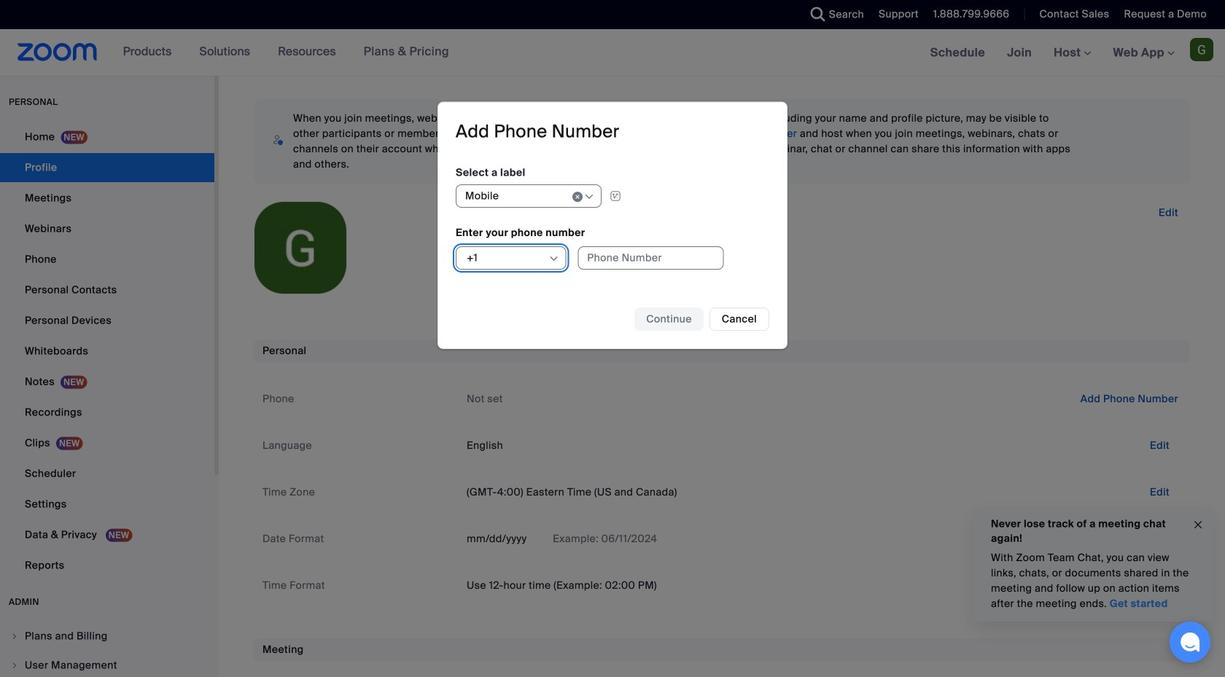 Task type: vqa. For each thing, say whether or not it's contained in the screenshot.
THE MAKES
no



Task type: locate. For each thing, give the bounding box(es) containing it.
admin menu menu
[[0, 623, 215, 678]]

dialog
[[438, 102, 788, 350]]

heading
[[456, 120, 620, 143]]

banner
[[0, 29, 1226, 77]]

user photo image
[[255, 202, 347, 294]]

meetings navigation
[[920, 29, 1226, 77]]



Task type: describe. For each thing, give the bounding box(es) containing it.
Phone Number text field
[[578, 247, 724, 270]]

open chat image
[[1181, 633, 1201, 653]]

product information navigation
[[97, 29, 460, 76]]

close image
[[1193, 517, 1205, 534]]

personal menu menu
[[0, 123, 215, 582]]



